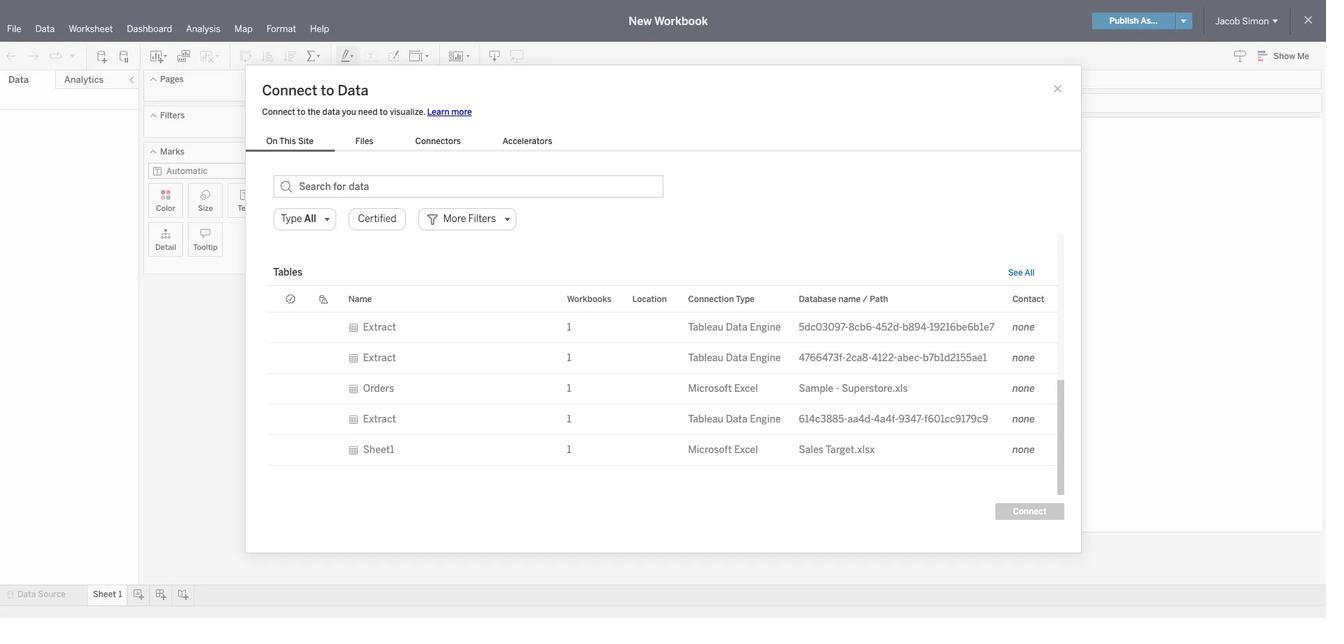 Task type: locate. For each thing, give the bounding box(es) containing it.
2 none from the top
[[1012, 352, 1035, 364]]

me
[[1297, 52, 1309, 61]]

3 tableau from the top
[[688, 413, 723, 425]]

show
[[1274, 52, 1295, 61]]

engine down type
[[750, 322, 781, 333]]

to for data
[[321, 82, 334, 99]]

0 vertical spatial tableau
[[688, 322, 723, 333]]

see all button
[[1008, 268, 1035, 278]]

abec-
[[897, 352, 923, 364]]

0 vertical spatial microsoft
[[688, 383, 732, 395]]

none for 19216be6b1e7
[[1012, 322, 1035, 333]]

2 tableau data engine from the top
[[688, 352, 781, 364]]

fit image
[[409, 49, 431, 63]]

connect button
[[996, 503, 1064, 520]]

0 vertical spatial microsoft excel
[[688, 383, 758, 395]]

microsoft for sales
[[688, 444, 732, 456]]

0 vertical spatial extract
[[363, 322, 396, 333]]

engine left 4766473f-
[[750, 352, 781, 364]]

the
[[307, 107, 320, 117]]

excel for sample
[[734, 383, 758, 395]]

1 for sales target.xlsx
[[567, 444, 571, 456]]

4122-
[[872, 352, 897, 364]]

4 none from the top
[[1012, 413, 1035, 425]]

0 vertical spatial excel
[[734, 383, 758, 395]]

files
[[355, 136, 373, 146]]

0 vertical spatial sheet 1
[[277, 124, 326, 144]]

4 row from the top
[[266, 404, 1057, 435]]

connect for connect to the data you need to visualize. learn more
[[262, 107, 295, 117]]

new
[[629, 14, 652, 27]]

target.xlsx
[[826, 444, 875, 456]]

0 horizontal spatial to
[[297, 107, 305, 117]]

1 engine from the top
[[750, 322, 781, 333]]

2 microsoft from the top
[[688, 444, 732, 456]]

3 engine from the top
[[750, 413, 781, 425]]

1 vertical spatial connect
[[262, 107, 295, 117]]

connect for connect to data
[[262, 82, 317, 99]]

extract up sheet1
[[363, 413, 396, 425]]

2 engine from the top
[[750, 352, 781, 364]]

row containing orders
[[266, 374, 1057, 404]]

row group
[[266, 313, 1057, 466]]

extract down 'name'
[[363, 322, 396, 333]]

tableau for 614c3885-
[[688, 413, 723, 425]]

2 vertical spatial extract
[[363, 413, 396, 425]]

engine left 614c3885-
[[750, 413, 781, 425]]

data guide image
[[1233, 49, 1247, 63]]

tableau data engine for 5dc03097-8cb6-452d-b894-19216be6b1e7
[[688, 322, 781, 333]]

0 horizontal spatial sheet
[[93, 590, 116, 599]]

connect inside button
[[1013, 507, 1047, 517]]

sheet 1
[[277, 124, 326, 144], [93, 590, 122, 599]]

sales target.xlsx
[[799, 444, 875, 456]]

row group containing extract
[[266, 313, 1057, 466]]

none
[[1012, 322, 1035, 333], [1012, 352, 1035, 364], [1012, 383, 1035, 395], [1012, 413, 1035, 425], [1012, 444, 1035, 456]]

redo image
[[26, 49, 40, 63]]

engine for 614c3885-aa4d-4a4f-9347-f601cc9179c9
[[750, 413, 781, 425]]

engine for 5dc03097-8cb6-452d-b894-19216be6b1e7
[[750, 322, 781, 333]]

b7b1d2155ae1
[[923, 352, 987, 364]]

sort descending image
[[283, 49, 297, 63]]

new data source image
[[95, 49, 109, 63]]

0 vertical spatial engine
[[750, 322, 781, 333]]

0 vertical spatial connect
[[262, 82, 317, 99]]

sheet1
[[363, 444, 394, 456]]

new workbook
[[629, 14, 708, 27]]

4a4f-
[[874, 413, 898, 425]]

1 vertical spatial microsoft
[[688, 444, 732, 456]]

location
[[632, 294, 667, 304]]

collapse image
[[127, 76, 136, 84]]

as...
[[1141, 16, 1158, 26]]

sheet 1 down the
[[277, 124, 326, 144]]

name
[[838, 294, 861, 304]]

2ca8-
[[846, 352, 872, 364]]

1 vertical spatial sheet 1
[[93, 590, 122, 599]]

2 vertical spatial connect
[[1013, 507, 1047, 517]]

3 tableau data engine from the top
[[688, 413, 781, 425]]

orders
[[363, 383, 394, 395]]

2 row from the top
[[266, 343, 1057, 374]]

1 vertical spatial tableau data engine
[[688, 352, 781, 364]]

tableau data engine for 614c3885-aa4d-4a4f-9347-f601cc9179c9
[[688, 413, 781, 425]]

learn
[[427, 107, 449, 117]]

connect to data
[[262, 82, 369, 99]]

jacob
[[1215, 16, 1240, 26]]

1
[[318, 124, 326, 144], [567, 322, 571, 333], [567, 352, 571, 364], [567, 383, 571, 395], [567, 413, 571, 425], [567, 444, 571, 456], [118, 590, 122, 599]]

1 tableau from the top
[[688, 322, 723, 333]]

excel
[[734, 383, 758, 395], [734, 444, 758, 456]]

show me
[[1274, 52, 1309, 61]]

source
[[38, 590, 66, 599]]

3 none from the top
[[1012, 383, 1035, 395]]

sheet right source
[[93, 590, 116, 599]]

list box
[[245, 134, 573, 152]]

engine
[[750, 322, 781, 333], [750, 352, 781, 364], [750, 413, 781, 425]]

rows
[[288, 98, 309, 108]]

connection type
[[688, 294, 755, 304]]

2 excel from the top
[[734, 444, 758, 456]]

data
[[322, 107, 340, 117]]

more
[[451, 107, 472, 117]]

sheet down the
[[277, 124, 315, 144]]

2 vertical spatial engine
[[750, 413, 781, 425]]

1 vertical spatial microsoft excel
[[688, 444, 758, 456]]

see all
[[1008, 268, 1035, 278]]

tooltip
[[193, 243, 218, 252]]

0 vertical spatial tableau data engine
[[688, 322, 781, 333]]

tableau for 5dc03097-
[[688, 322, 723, 333]]

path
[[870, 294, 888, 304]]

to
[[321, 82, 334, 99], [297, 107, 305, 117], [380, 107, 388, 117]]

microsoft excel for sample - superstore.xls
[[688, 383, 758, 395]]

1 for 5dc03097-8cb6-452d-b894-19216be6b1e7
[[567, 322, 571, 333]]

download image
[[488, 49, 502, 63]]

data
[[35, 24, 55, 34], [8, 74, 29, 85], [338, 82, 369, 99], [726, 322, 747, 333], [726, 352, 747, 364], [726, 413, 747, 425], [17, 590, 36, 599]]

tableau
[[688, 322, 723, 333], [688, 352, 723, 364], [688, 413, 723, 425]]

contact
[[1012, 294, 1044, 304]]

replay animation image
[[49, 49, 63, 63]]

1 tableau data engine from the top
[[688, 322, 781, 333]]

0 horizontal spatial sheet 1
[[93, 590, 122, 599]]

row
[[266, 313, 1057, 343], [266, 343, 1057, 374], [266, 374, 1057, 404], [266, 404, 1057, 435], [266, 435, 1057, 466]]

1 vertical spatial engine
[[750, 352, 781, 364]]

1 microsoft excel from the top
[[688, 383, 758, 395]]

help
[[310, 24, 329, 34]]

connectors
[[415, 136, 461, 146]]

you
[[342, 107, 356, 117]]

certified button
[[349, 208, 406, 230]]

1 vertical spatial excel
[[734, 444, 758, 456]]

to left the
[[297, 107, 305, 117]]

to up data
[[321, 82, 334, 99]]

sheet 1 right source
[[93, 590, 122, 599]]

2 vertical spatial tableau
[[688, 413, 723, 425]]

new worksheet image
[[149, 49, 168, 63]]

2 extract from the top
[[363, 352, 396, 364]]

grid containing extract
[[266, 286, 1057, 495]]

microsoft excel
[[688, 383, 758, 395], [688, 444, 758, 456]]

1 microsoft from the top
[[688, 383, 732, 395]]

to for the
[[297, 107, 305, 117]]

1 vertical spatial extract
[[363, 352, 396, 364]]

5dc03097-
[[799, 322, 849, 333]]

list box containing on this site
[[245, 134, 573, 152]]

1 vertical spatial tableau
[[688, 352, 723, 364]]

1 none from the top
[[1012, 322, 1035, 333]]

microsoft
[[688, 383, 732, 395], [688, 444, 732, 456]]

1 excel from the top
[[734, 383, 758, 395]]

tableau data engine
[[688, 322, 781, 333], [688, 352, 781, 364], [688, 413, 781, 425]]

3 extract from the top
[[363, 413, 396, 425]]

extract for 5dc03097-
[[363, 322, 396, 333]]

to right need
[[380, 107, 388, 117]]

5 row from the top
[[266, 435, 1057, 466]]

3 row from the top
[[266, 374, 1057, 404]]

5dc03097-8cb6-452d-b894-19216be6b1e7
[[799, 322, 994, 333]]

swap rows and columns image
[[239, 49, 253, 63]]

grid
[[266, 286, 1057, 495]]

size
[[198, 204, 213, 213]]

1 horizontal spatial to
[[321, 82, 334, 99]]

file
[[7, 24, 21, 34]]

publish
[[1109, 16, 1139, 26]]

columns
[[288, 74, 323, 84]]

sheet
[[277, 124, 315, 144], [93, 590, 116, 599]]

2 tableau from the top
[[688, 352, 723, 364]]

2 vertical spatial tableau data engine
[[688, 413, 781, 425]]

1 horizontal spatial sheet
[[277, 124, 315, 144]]

1 for sample - superstore.xls
[[567, 383, 571, 395]]

2 microsoft excel from the top
[[688, 444, 758, 456]]

1 horizontal spatial sheet 1
[[277, 124, 326, 144]]

extract up orders
[[363, 352, 396, 364]]

connect
[[262, 82, 317, 99], [262, 107, 295, 117], [1013, 507, 1047, 517]]

show labels image
[[364, 49, 378, 63]]

all
[[1025, 268, 1035, 278]]

1 extract from the top
[[363, 322, 396, 333]]

analysis
[[186, 24, 220, 34]]



Task type: vqa. For each thing, say whether or not it's contained in the screenshot.
Help
yes



Task type: describe. For each thing, give the bounding box(es) containing it.
1 for 614c3885-aa4d-4a4f-9347-f601cc9179c9
[[567, 413, 571, 425]]

show me button
[[1251, 45, 1322, 67]]

f601cc9179c9
[[924, 413, 988, 425]]

name
[[348, 294, 372, 304]]

to use edit in desktop, save the workbook outside of personal space image
[[510, 49, 524, 63]]

pause auto updates image
[[118, 49, 132, 63]]

certified
[[358, 213, 397, 225]]

4766473f-2ca8-4122-abec-b7b1d2155ae1
[[799, 352, 987, 364]]

workbooks
[[567, 294, 611, 304]]

superstore.xls
[[842, 383, 908, 395]]

publish as... button
[[1092, 13, 1175, 29]]

dashboard
[[127, 24, 172, 34]]

b894-
[[902, 322, 930, 333]]

none for b7b1d2155ae1
[[1012, 352, 1035, 364]]

need
[[358, 107, 378, 117]]

extract for 4766473f-
[[363, 352, 396, 364]]

accelerators
[[503, 136, 552, 146]]

sales
[[799, 444, 824, 456]]

on this site
[[266, 136, 314, 146]]

614c3885-aa4d-4a4f-9347-f601cc9179c9
[[799, 413, 988, 425]]

2 horizontal spatial to
[[380, 107, 388, 117]]

worksheet
[[69, 24, 113, 34]]

5 none from the top
[[1012, 444, 1035, 456]]

1 row from the top
[[266, 313, 1057, 343]]

on
[[266, 136, 277, 146]]

database
[[799, 294, 836, 304]]

614c3885-
[[799, 413, 848, 425]]

452d-
[[875, 322, 902, 333]]

database name / path
[[799, 294, 888, 304]]

4766473f-
[[799, 352, 846, 364]]

connect to the data you need to visualize. learn more
[[262, 107, 472, 117]]

excel for sales
[[734, 444, 758, 456]]

totals image
[[306, 49, 322, 63]]

row containing sheet1
[[266, 435, 1057, 466]]

-
[[836, 383, 839, 395]]

microsoft excel for sales target.xlsx
[[688, 444, 758, 456]]

connect for connect
[[1013, 507, 1047, 517]]

none for f601cc9179c9
[[1012, 413, 1035, 425]]

tableau for 4766473f-
[[688, 352, 723, 364]]

this
[[279, 136, 296, 146]]

filters
[[160, 111, 185, 120]]

0 vertical spatial sheet
[[277, 124, 315, 144]]

analytics
[[64, 74, 104, 85]]

visualize.
[[390, 107, 425, 117]]

simon
[[1242, 16, 1269, 26]]

see
[[1008, 268, 1023, 278]]

highlight image
[[340, 49, 356, 63]]

duplicate image
[[177, 49, 191, 63]]

19216be6b1e7
[[930, 322, 994, 333]]

workbook
[[654, 14, 708, 27]]

/
[[863, 294, 868, 304]]

jacob simon
[[1215, 16, 1269, 26]]

map
[[234, 24, 253, 34]]

sort ascending image
[[261, 49, 275, 63]]

publish as...
[[1109, 16, 1158, 26]]

1 for 4766473f-2ca8-4122-abec-b7b1d2155ae1
[[567, 352, 571, 364]]

sample - superstore.xls
[[799, 383, 908, 395]]

clear sheet image
[[199, 49, 221, 63]]

text
[[238, 204, 252, 213]]

microsoft for sample
[[688, 383, 732, 395]]

connection
[[688, 294, 734, 304]]

site
[[298, 136, 314, 146]]

engine for 4766473f-2ca8-4122-abec-b7b1d2155ae1
[[750, 352, 781, 364]]

9347-
[[898, 413, 924, 425]]

type
[[736, 294, 755, 304]]

aa4d-
[[848, 413, 874, 425]]

1 vertical spatial sheet
[[93, 590, 116, 599]]

replay animation image
[[68, 51, 77, 60]]

color
[[156, 204, 175, 213]]

tables
[[273, 267, 302, 278]]

undo image
[[4, 49, 18, 63]]

detail
[[155, 243, 176, 252]]

data source
[[17, 590, 66, 599]]

sample
[[799, 383, 833, 395]]

extract for 614c3885-
[[363, 413, 396, 425]]

format workbook image
[[386, 49, 400, 63]]

tableau data engine for 4766473f-2ca8-4122-abec-b7b1d2155ae1
[[688, 352, 781, 364]]

pages
[[160, 74, 184, 84]]

learn more link
[[427, 107, 472, 117]]

format
[[267, 24, 296, 34]]

8cb6-
[[848, 322, 875, 333]]

show/hide cards image
[[448, 49, 471, 63]]

marks
[[160, 147, 184, 157]]



